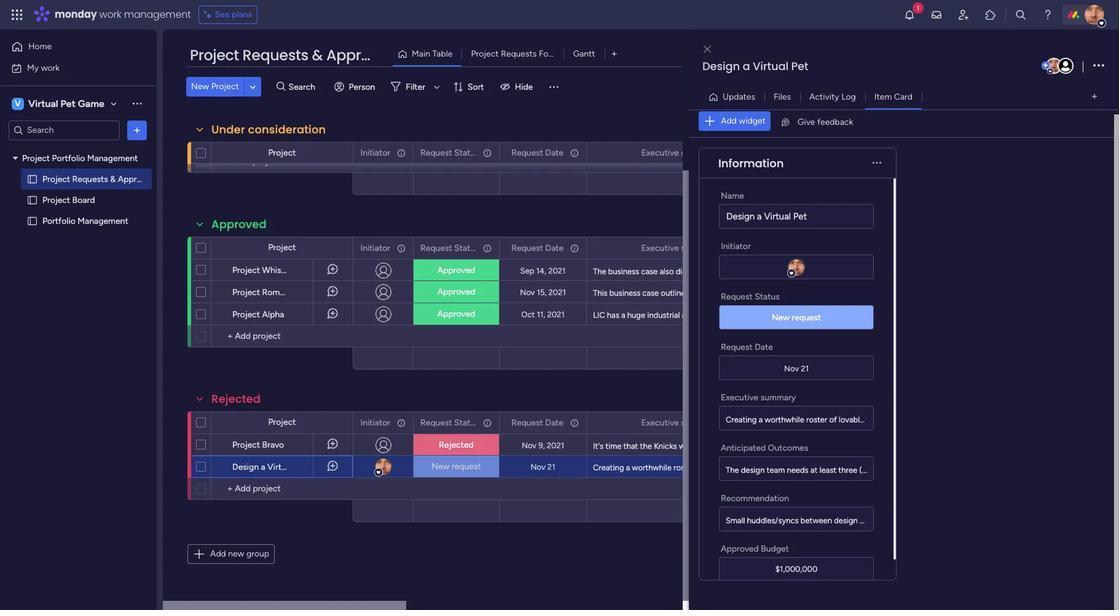 Task type: vqa. For each thing, say whether or not it's contained in the screenshot.
"case" for also
yes



Task type: describe. For each thing, give the bounding box(es) containing it.
more dots image
[[873, 158, 882, 168]]

request for request status 'field' for under consideration
[[421, 147, 452, 158]]

pet inside field
[[792, 58, 809, 74]]

0 horizontal spatial 21
[[548, 462, 556, 471]]

add for add new group
[[210, 549, 226, 559]]

nov left 9,
[[522, 441, 537, 450]]

2 vertical spatial work
[[983, 466, 1000, 475]]

virtual up designs
[[927, 415, 951, 424]]

0 horizontal spatial will
[[679, 442, 691, 451]]

james peterson image
[[1085, 5, 1105, 25]]

the right across
[[974, 311, 986, 320]]

rejected inside field
[[212, 391, 261, 407]]

summary for 3rd executive summary field
[[681, 417, 717, 428]]

give feedback
[[798, 117, 854, 127]]

files
[[774, 91, 792, 102]]

virtual inside "workspace selection" element
[[28, 97, 58, 109]]

main table
[[412, 49, 453, 59]]

0 horizontal spatial roster
[[674, 463, 695, 472]]

15,
[[537, 288, 547, 297]]

widget
[[739, 116, 766, 126]]

1 horizontal spatial crucial
[[892, 415, 916, 424]]

1 horizontal spatial request
[[792, 312, 822, 323]]

business down assumptions,
[[893, 288, 924, 298]]

goals,
[[771, 267, 792, 276]]

across
[[949, 311, 972, 320]]

public board image
[[26, 173, 38, 185]]

0 vertical spatial portfolio
[[52, 153, 85, 163]]

new project button
[[186, 77, 244, 97]]

the left 3
[[874, 311, 886, 320]]

1 vertical spatial success
[[862, 463, 891, 472]]

is down anticipated in the bottom of the page
[[752, 463, 757, 472]]

project up project romeo
[[232, 265, 260, 276]]

sort button
[[448, 77, 492, 97]]

give
[[798, 117, 816, 127]]

v2 search image
[[277, 80, 286, 94]]

gantt button
[[564, 44, 605, 64]]

outlines
[[661, 288, 690, 298]]

at
[[811, 466, 818, 475]]

1 vertical spatial design
[[835, 516, 858, 525]]

form
[[539, 49, 559, 59]]

design a virtual pet inside design a virtual pet field
[[703, 58, 809, 74]]

virtual pet game
[[28, 97, 104, 109]]

3 executive summary field from the top
[[639, 416, 720, 430]]

new
[[228, 549, 244, 559]]

begin
[[961, 466, 981, 475]]

of right benefits
[[1008, 288, 1015, 298]]

1 vertical spatial design
[[727, 211, 755, 222]]

information
[[719, 155, 784, 171]]

0 vertical spatial will
[[821, 288, 833, 298]]

virtual up goals,
[[765, 211, 792, 222]]

Project Requests & Approvals field
[[187, 45, 399, 66]]

1 horizontal spatial success
[[995, 415, 1024, 424]]

supply
[[894, 311, 918, 320]]

0 horizontal spatial requests
[[72, 174, 108, 184]]

1 vertical spatial request
[[452, 461, 481, 472]]

filter button
[[386, 77, 445, 97]]

1 horizontal spatial and
[[973, 267, 986, 276]]

1 vertical spatial and
[[1061, 288, 1074, 298]]

performance
[[794, 267, 840, 276]]

a inside field
[[743, 58, 751, 74]]

feedback
[[818, 117, 854, 127]]

business for the
[[609, 267, 640, 276]]

this
[[593, 288, 608, 298]]

(wp)
[[774, 288, 791, 298]]

the for business
[[593, 267, 607, 276]]

1 vertical spatial management
[[78, 216, 128, 226]]

the for design
[[726, 466, 740, 475]]

the left the project,
[[1017, 288, 1029, 298]]

search everything image
[[1015, 9, 1028, 21]]

column information image for request status 'field' related to approved
[[483, 243, 493, 253]]

project requests & approvals inside field
[[190, 45, 399, 65]]

arrow down image
[[430, 79, 445, 94]]

Rejected field
[[208, 391, 264, 407]]

executive summary for 3rd executive summary field
[[642, 417, 717, 428]]

under
[[212, 122, 245, 137]]

new inside "new project" button
[[191, 81, 209, 92]]

1 horizontal spatial game's
[[966, 415, 993, 424]]

millerjeremy500@gmail.com image
[[1058, 58, 1074, 74]]

project up sort
[[471, 49, 499, 59]]

0 vertical spatial roster
[[807, 415, 828, 424]]

alternative
[[988, 267, 1026, 276]]

column information image for request status 'field' for under consideration
[[483, 148, 493, 158]]

log
[[842, 91, 857, 102]]

project inside field
[[190, 45, 239, 65]]

9,
[[539, 441, 545, 450]]

1 horizontal spatial lovable
[[840, 415, 865, 424]]

request for 3rd request status 'field' from the top of the page
[[421, 417, 452, 428]]

oct 11, 2021
[[522, 310, 565, 319]]

alpha
[[262, 309, 284, 320]]

executive for executive summary field associated with approved
[[642, 243, 679, 253]]

project bravo
[[232, 440, 284, 450]]

project up project alpha
[[232, 287, 260, 298]]

used
[[738, 311, 755, 320]]

discusses
[[676, 267, 711, 276]]

filter
[[406, 81, 426, 92]]

the left benefits
[[962, 288, 974, 298]]

nov left '15,'
[[520, 288, 535, 297]]

whiskey
[[262, 265, 295, 276]]

summary up themselves
[[761, 392, 796, 403]]

column information image for third initiator field
[[397, 418, 407, 428]]

0 vertical spatial nov 21
[[785, 364, 809, 373]]

initiator for initiator field for approved's column information icon
[[361, 243, 391, 253]]

sep 14, 2021
[[521, 266, 566, 275]]

item card
[[875, 91, 913, 102]]

board
[[72, 195, 95, 205]]

pet
[[908, 466, 920, 475]]

address
[[835, 288, 863, 298]]

2021 for nov 9, 2021
[[547, 441, 565, 450]]

1 horizontal spatial new request
[[772, 312, 822, 323]]

1 vertical spatial rejected
[[439, 440, 474, 450]]

is left not
[[716, 311, 722, 320]]

country
[[988, 311, 1016, 320]]

time
[[606, 442, 622, 451]]

1 horizontal spatial creating
[[726, 415, 757, 424]]

& inside field
[[312, 45, 323, 65]]

is up complete
[[885, 415, 890, 424]]

project left bravo
[[232, 440, 260, 450]]

budget
[[761, 544, 790, 554]]

anticipated outcomes
[[721, 443, 809, 453]]

summary for executive summary field associated with approved
[[681, 243, 717, 253]]

romeo
[[262, 287, 290, 298]]

3 initiator field from the top
[[358, 416, 394, 430]]

public board image for project board
[[26, 194, 38, 206]]

industrial
[[648, 311, 680, 320]]

0 vertical spatial that
[[700, 311, 714, 320]]

0 horizontal spatial pets
[[734, 463, 750, 472]]

concerns,
[[926, 288, 961, 298]]

is right plan
[[813, 311, 819, 320]]

the right begin
[[1020, 466, 1032, 475]]

executive summary for executive summary field associated with approved
[[642, 243, 717, 253]]

Under consideration field
[[208, 122, 329, 138]]

my
[[27, 62, 39, 73]]

project right public board icon on the left top of page
[[42, 174, 70, 184]]

activity log
[[810, 91, 857, 102]]

requests for project requests & approvals field
[[243, 45, 309, 65]]

14,
[[537, 266, 547, 275]]

nov down plan
[[785, 364, 800, 373]]

updates button
[[704, 87, 765, 107]]

project up bravo
[[268, 417, 296, 427]]

case for also
[[642, 267, 658, 276]]

item
[[875, 91, 893, 102]]

to left foster
[[915, 516, 922, 525]]

request for under consideration request date field
[[512, 147, 544, 158]]

recommendation
[[721, 493, 790, 504]]

to up pet on the right bottom
[[918, 415, 925, 424]]

main table button
[[393, 44, 462, 64]]

it's time that the knicks will do something with themselves
[[593, 442, 803, 451]]

virtual inside field
[[753, 58, 789, 74]]

1 image
[[913, 1, 924, 14]]

huddles/syncs
[[748, 516, 799, 525]]

0 horizontal spatial creating
[[593, 463, 624, 472]]

has
[[608, 311, 620, 320]]

v
[[15, 98, 21, 109]]

2 vertical spatial and
[[860, 516, 874, 525]]

executive for 3rd executive summary field
[[642, 417, 679, 428]]

0 vertical spatial 21
[[802, 364, 809, 373]]

2 vertical spatial design a virtual pet
[[232, 462, 308, 472]]

virtual down bravo
[[268, 462, 293, 472]]

hide button
[[495, 77, 541, 97]]

11,
[[537, 310, 546, 319]]

0 vertical spatial management
[[87, 153, 138, 163]]

workspace selection element
[[12, 96, 106, 111]]

column information image for initiator field related to under consideration
[[397, 148, 407, 158]]

today.
[[757, 311, 779, 320]]

Approved field
[[208, 216, 270, 232]]

new project
[[191, 81, 239, 92]]

0 vertical spatial worthwhile
[[765, 415, 805, 424]]

1 vertical spatial portfolio
[[42, 216, 76, 226]]

add widget
[[721, 116, 766, 126]]

needs
[[787, 466, 809, 475]]

table
[[433, 49, 453, 59]]

0 horizontal spatial with
[[744, 442, 760, 451]]

list box containing project portfolio management
[[0, 145, 157, 397]]

between
[[801, 516, 833, 525]]

add widget button
[[699, 111, 771, 131]]

project whiskey
[[232, 265, 295, 276]]

initiator field for approved
[[358, 241, 394, 255]]

group
[[247, 549, 269, 559]]

not
[[724, 311, 736, 320]]

business for this
[[610, 288, 641, 298]]

request status field for under consideration
[[418, 146, 480, 160]]

2021 for oct 11, 2021
[[548, 310, 565, 319]]

1 vertical spatial design a virtual pet
[[727, 211, 808, 222]]

my work
[[27, 62, 60, 73]]

design inside field
[[703, 58, 740, 74]]

project up 'lic has a huge industrial area that is not used today. the plan is to bring 2/3 of the 3 supply centers across the country'
[[793, 288, 819, 298]]

0 vertical spatial creating a worthwhile roster of lovable pets is crucial to virtual pet game's success
[[726, 415, 1024, 424]]

0 horizontal spatial game's
[[834, 463, 860, 472]]

person
[[349, 81, 375, 92]]

apps image
[[985, 9, 998, 21]]

project requests form button
[[462, 44, 564, 64]]

assumptions,
[[880, 267, 927, 276]]

least
[[820, 466, 837, 475]]

case for outlines
[[643, 288, 659, 298]]



Task type: locate. For each thing, give the bounding box(es) containing it.
2 + add project text field from the top
[[218, 482, 317, 496]]

dev
[[1034, 466, 1047, 475], [876, 516, 889, 525]]

case left "also"
[[642, 267, 658, 276]]

1 vertical spatial creating a worthwhile roster of lovable pets is crucial to virtual pet game's success
[[593, 463, 891, 472]]

0 vertical spatial lovable
[[840, 415, 865, 424]]

add view image
[[612, 50, 617, 59]]

1 vertical spatial dev
[[876, 516, 889, 525]]

nov
[[520, 288, 535, 297], [785, 364, 800, 373], [522, 441, 537, 450], [531, 462, 546, 471]]

0 horizontal spatial worthwhile
[[632, 463, 672, 472]]

new request
[[772, 312, 822, 323], [432, 461, 481, 472]]

the left plan
[[781, 311, 794, 320]]

project left angle down icon
[[211, 81, 239, 92]]

design down anticipated in the bottom of the page
[[742, 466, 765, 475]]

request for request date field corresponding to approved
[[512, 243, 544, 253]]

of right '2/3' at the right bottom
[[865, 311, 872, 320]]

detailed
[[713, 267, 742, 276]]

design down project bravo
[[232, 462, 259, 472]]

1 horizontal spatial pets
[[867, 415, 883, 424]]

2 horizontal spatial work
[[983, 466, 1000, 475]]

Request Status field
[[418, 146, 480, 160], [418, 241, 480, 255], [418, 416, 480, 430]]

0 vertical spatial case
[[642, 267, 658, 276]]

1 vertical spatial + add project text field
[[218, 482, 317, 496]]

1 horizontal spatial add
[[721, 116, 737, 126]]

of up least
[[830, 415, 838, 424]]

project left board
[[42, 195, 70, 205]]

workspace image
[[12, 97, 24, 110]]

design a virtual pet up updates
[[703, 58, 809, 74]]

request date for under consideration request date field
[[512, 147, 564, 158]]

1 request date field from the top
[[509, 146, 567, 160]]

virtual right v
[[28, 97, 58, 109]]

worthwhile
[[765, 415, 805, 424], [632, 463, 672, 472]]

name
[[721, 191, 744, 201]]

virtual left least
[[794, 463, 818, 472]]

add left widget
[[721, 116, 737, 126]]

0 horizontal spatial team
[[767, 466, 786, 475]]

1 vertical spatial roster
[[674, 463, 695, 472]]

Search in workspace field
[[26, 123, 103, 137]]

0 vertical spatial options image
[[1094, 58, 1105, 74]]

add view image
[[1093, 92, 1098, 101]]

1 horizontal spatial project requests & approvals
[[190, 45, 399, 65]]

the right how
[[709, 288, 721, 298]]

0 horizontal spatial lovable
[[707, 463, 732, 472]]

roster down do
[[674, 463, 695, 472]]

request for 3rd request date field from the top of the page
[[512, 417, 544, 428]]

2021 right "11,"
[[548, 310, 565, 319]]

plans
[[232, 9, 252, 20]]

0 horizontal spatial and
[[860, 516, 874, 525]]

requests up board
[[72, 174, 108, 184]]

lovable up three
[[840, 415, 865, 424]]

to left the bring
[[821, 311, 828, 320]]

0 horizontal spatial design
[[742, 466, 765, 475]]

0 vertical spatial request date field
[[509, 146, 567, 160]]

ideas
[[948, 516, 966, 525]]

requests left form
[[501, 49, 537, 59]]

close image
[[704, 45, 712, 54]]

0 horizontal spatial success
[[862, 463, 891, 472]]

+ Add project text field
[[218, 329, 317, 344], [218, 482, 317, 496]]

Request Date field
[[509, 146, 567, 160], [509, 241, 567, 255], [509, 416, 567, 430]]

2021
[[549, 266, 566, 275], [549, 288, 566, 297], [548, 310, 565, 319], [547, 441, 565, 450]]

work right begin
[[983, 466, 1000, 475]]

themselves
[[762, 442, 803, 451]]

2 initiator field from the top
[[358, 241, 394, 255]]

initiator for column information image associated with initiator field related to under consideration
[[361, 147, 391, 158]]

project down project romeo
[[232, 309, 260, 320]]

1 vertical spatial pets
[[734, 463, 750, 472]]

current
[[865, 288, 891, 298]]

0 horizontal spatial new
[[191, 81, 209, 92]]

add for add widget
[[721, 116, 737, 126]]

2 vertical spatial design
[[232, 462, 259, 472]]

Initiator field
[[358, 146, 394, 160], [358, 241, 394, 255], [358, 416, 394, 430]]

request date for request date field corresponding to approved
[[512, 243, 564, 253]]

1 horizontal spatial nov 21
[[785, 364, 809, 373]]

project down consideration
[[268, 148, 296, 158]]

work for monday
[[99, 7, 121, 22]]

column information image for under consideration request date field
[[570, 148, 580, 158]]

initiator for third initiator field's column information icon
[[361, 417, 391, 428]]

0 vertical spatial rejected
[[212, 391, 261, 407]]

1 vertical spatial request status field
[[418, 241, 480, 255]]

2021 for sep 14, 2021
[[549, 266, 566, 275]]

0 vertical spatial dev
[[1034, 466, 1047, 475]]

& up search field at the left of the page
[[312, 45, 323, 65]]

workspace options image
[[131, 97, 143, 110]]

the down anticipated in the bottom of the page
[[726, 466, 740, 475]]

activity log button
[[801, 87, 866, 107]]

column information image for 3rd request date field from the top of the page
[[570, 418, 580, 428]]

request date field for under consideration
[[509, 146, 567, 160]]

it's
[[593, 442, 604, 451]]

request date for 3rd request date field from the top of the page
[[512, 417, 564, 428]]

2 vertical spatial initiator field
[[358, 416, 394, 430]]

creating a worthwhile roster of lovable pets is crucial to virtual pet game's success
[[726, 415, 1024, 424], [593, 463, 891, 472]]

request status field for approved
[[418, 241, 480, 255]]

worthwhile down knicks
[[632, 463, 672, 472]]

1 + add project text field from the top
[[218, 329, 317, 344]]

options image
[[1094, 58, 1105, 74], [131, 124, 143, 136]]

design down name
[[727, 211, 755, 222]]

designs
[[922, 466, 949, 475]]

requests up the v2 search image
[[243, 45, 309, 65]]

column information image
[[397, 148, 407, 158], [483, 148, 493, 158], [483, 243, 493, 253], [570, 243, 580, 253], [570, 418, 580, 428]]

creating down time
[[593, 463, 624, 472]]

notifications image
[[904, 9, 916, 21]]

request for request status 'field' related to approved
[[421, 243, 452, 253]]

2 public board image from the top
[[26, 215, 38, 227]]

summary down add widget popup button
[[681, 147, 717, 158]]

bring
[[830, 311, 849, 320]]

creating
[[726, 415, 757, 424], [593, 463, 624, 472]]

how
[[692, 288, 707, 298]]

1 vertical spatial with
[[1002, 466, 1018, 475]]

lic has a huge industrial area that is not used today. the plan is to bring 2/3 of the 3 supply centers across the country
[[593, 311, 1016, 320]]

rejected
[[212, 391, 261, 407], [439, 440, 474, 450]]

0 vertical spatial public board image
[[26, 194, 38, 206]]

outcomes
[[768, 443, 809, 453]]

lic
[[593, 311, 606, 320]]

0 vertical spatial project requests & approvals
[[190, 45, 399, 65]]

that right 'area'
[[700, 311, 714, 320]]

requests inside field
[[243, 45, 309, 65]]

0 vertical spatial game's
[[966, 415, 993, 424]]

approvals up the 'person'
[[327, 45, 399, 65]]

1 vertical spatial crucial
[[759, 463, 783, 472]]

2 executive summary field from the top
[[639, 241, 720, 255]]

management up board
[[87, 153, 138, 163]]

0 horizontal spatial &
[[110, 174, 116, 184]]

sep
[[521, 266, 535, 275]]

1 horizontal spatial work
[[99, 7, 121, 22]]

of down it's time that the knicks will do something with themselves
[[697, 463, 705, 472]]

& down project portfolio management
[[110, 174, 116, 184]]

home button
[[7, 37, 132, 57]]

business
[[609, 267, 640, 276], [610, 288, 641, 298], [893, 288, 924, 298]]

pets
[[867, 415, 883, 424], [734, 463, 750, 472]]

21 down nov 9, 2021 in the bottom of the page
[[548, 462, 556, 471]]

nov 21 down nov 9, 2021 in the bottom of the page
[[531, 462, 556, 471]]

date
[[546, 147, 564, 158], [546, 243, 564, 253], [755, 342, 774, 352], [546, 417, 564, 428]]

and right the project,
[[1061, 288, 1074, 298]]

0 vertical spatial creating
[[726, 415, 757, 424]]

work right monday at the left of page
[[99, 7, 121, 22]]

+ add project text field down bravo
[[218, 482, 317, 496]]

0 horizontal spatial request
[[452, 461, 481, 472]]

the up this
[[593, 267, 607, 276]]

design a virtual pet down bravo
[[232, 462, 308, 472]]

management down board
[[78, 216, 128, 226]]

0 vertical spatial design a virtual pet
[[703, 58, 809, 74]]

lovable down something
[[707, 463, 732, 472]]

0 vertical spatial initiator field
[[358, 146, 394, 160]]

approved budget
[[721, 544, 790, 554]]

0 vertical spatial add
[[721, 116, 737, 126]]

1 vertical spatial will
[[679, 442, 691, 451]]

summary for under consideration's executive summary field
[[681, 147, 717, 158]]

summary up discusses
[[681, 243, 717, 253]]

1 vertical spatial that
[[624, 442, 639, 451]]

project up whiskey on the left of page
[[268, 242, 296, 253]]

0 horizontal spatial the
[[593, 267, 607, 276]]

that
[[700, 311, 714, 320], [624, 442, 639, 451]]

executive summary field for under consideration
[[639, 146, 720, 160]]

design right between
[[835, 516, 858, 525]]

design
[[703, 58, 740, 74], [727, 211, 755, 222], [232, 462, 259, 472]]

public board image
[[26, 194, 38, 206], [26, 215, 38, 227]]

constraints,
[[929, 267, 971, 276]]

project requests & approvals up search field at the left of the page
[[190, 45, 399, 65]]

small
[[726, 516, 746, 525]]

nov 9, 2021
[[522, 441, 565, 450]]

Search field
[[286, 78, 323, 95]]

2 vertical spatial new
[[432, 461, 450, 472]]

1 vertical spatial nov 21
[[531, 462, 556, 471]]

0 vertical spatial with
[[744, 442, 760, 451]]

huge
[[628, 311, 646, 320]]

3 request date field from the top
[[509, 416, 567, 430]]

0 vertical spatial design
[[742, 466, 765, 475]]

1 horizontal spatial approvals
[[327, 45, 399, 65]]

initiator field for under consideration
[[358, 146, 394, 160]]

nov 21 down plan
[[785, 364, 809, 373]]

status for request status 'field' for under consideration
[[455, 147, 480, 158]]

2021 right 9,
[[547, 441, 565, 450]]

0 horizontal spatial that
[[624, 442, 639, 451]]

2 vertical spatial request status field
[[418, 416, 480, 430]]

files button
[[765, 87, 801, 107]]

roster up outcomes
[[807, 415, 828, 424]]

requests
[[243, 45, 309, 65], [501, 49, 537, 59], [72, 174, 108, 184]]

column information image
[[570, 148, 580, 158], [397, 243, 407, 253], [397, 418, 407, 428], [483, 418, 493, 428]]

game's
[[966, 415, 993, 424], [834, 463, 860, 472]]

Executive summary field
[[639, 146, 720, 160], [639, 241, 720, 255], [639, 416, 720, 430]]

complete
[[872, 466, 906, 475]]

executive summary field for approved
[[639, 241, 720, 255]]

select product image
[[11, 9, 23, 21]]

home
[[28, 41, 52, 52]]

business right this
[[610, 288, 641, 298]]

column information image for 3rd request status 'field' from the top of the page
[[483, 418, 493, 428]]

2 horizontal spatial new
[[772, 312, 790, 323]]

1 vertical spatial &
[[110, 174, 116, 184]]

option
[[0, 147, 157, 149]]

project requests & approvals up board
[[42, 174, 156, 184]]

and up benefits
[[973, 267, 986, 276]]

1 team from the left
[[767, 466, 786, 475]]

0 vertical spatial pets
[[867, 415, 883, 424]]

work right my
[[41, 62, 60, 73]]

team
[[767, 466, 786, 475], [1049, 466, 1067, 475]]

0 vertical spatial new request
[[772, 312, 822, 323]]

creating up anticipated in the bottom of the page
[[726, 415, 757, 424]]

the business case also discusses detailed project goals, performance measures, assumptions, constraints, and alternative options.
[[593, 267, 1057, 276]]

dapulse addbtn image
[[1042, 61, 1050, 69]]

public board image for portfolio management
[[26, 215, 38, 227]]

menu image
[[548, 81, 560, 93]]

card
[[895, 91, 913, 102]]

request date field for approved
[[509, 241, 567, 255]]

add left new
[[210, 549, 226, 559]]

0 vertical spatial success
[[995, 415, 1024, 424]]

1 vertical spatial new request
[[432, 461, 481, 472]]

work inside button
[[41, 62, 60, 73]]

project requests & approvals inside 'list box'
[[42, 174, 156, 184]]

recommenda
[[1076, 288, 1120, 298]]

game's up begin
[[966, 415, 993, 424]]

2 request date field from the top
[[509, 241, 567, 255]]

initiator
[[361, 147, 391, 158], [721, 241, 751, 252], [361, 243, 391, 253], [361, 417, 391, 428]]

2 request status field from the top
[[418, 241, 480, 255]]

area
[[682, 311, 698, 320]]

2 horizontal spatial the
[[781, 311, 794, 320]]

1 vertical spatial public board image
[[26, 215, 38, 227]]

measures,
[[842, 267, 878, 276]]

2 team from the left
[[1049, 466, 1067, 475]]

1 horizontal spatial that
[[700, 311, 714, 320]]

1 horizontal spatial requests
[[243, 45, 309, 65]]

project requests form
[[471, 49, 559, 59]]

that right time
[[624, 442, 639, 451]]

1 vertical spatial work
[[41, 62, 60, 73]]

angle down image
[[250, 82, 256, 91]]

inbox image
[[931, 9, 943, 21]]

small huddles/syncs  between design and dev teams to foster ideas
[[726, 516, 966, 525]]

$1,000,000
[[776, 564, 818, 573]]

project portfolio management
[[22, 153, 138, 163]]

case left the outlines
[[643, 288, 659, 298]]

0 horizontal spatial new request
[[432, 461, 481, 472]]

executive for under consideration's executive summary field
[[642, 147, 679, 158]]

work
[[99, 7, 121, 22], [41, 62, 60, 73], [983, 466, 1000, 475]]

0 vertical spatial executive summary field
[[639, 146, 720, 160]]

design down close image
[[703, 58, 740, 74]]

1 vertical spatial options image
[[131, 124, 143, 136]]

item card button
[[866, 87, 922, 107]]

0 horizontal spatial dev
[[876, 516, 889, 525]]

pet
[[792, 58, 809, 74], [61, 97, 76, 109], [794, 211, 808, 222], [953, 415, 964, 424], [295, 462, 308, 472], [820, 463, 832, 472]]

game
[[78, 97, 104, 109]]

1 vertical spatial project requests & approvals
[[42, 174, 156, 184]]

with right begin
[[1002, 466, 1018, 475]]

will down the business case also discusses detailed project goals, performance measures, assumptions, constraints, and alternative options. on the right top
[[821, 288, 833, 298]]

Design a Virtual Pet field
[[700, 58, 1040, 74]]

1 horizontal spatial worthwhile
[[765, 415, 805, 424]]

0 horizontal spatial options image
[[131, 124, 143, 136]]

1 vertical spatial approvals
[[118, 174, 156, 184]]

1 vertical spatial case
[[643, 288, 659, 298]]

bravo
[[262, 440, 284, 450]]

status for request status 'field' related to approved
[[455, 243, 480, 253]]

portfolio down "search in workspace" field
[[52, 153, 85, 163]]

approvals inside field
[[327, 45, 399, 65]]

column information image for request date field corresponding to approved
[[570, 243, 580, 253]]

0 vertical spatial approvals
[[327, 45, 399, 65]]

virtual up files
[[753, 58, 789, 74]]

3 request status field from the top
[[418, 416, 480, 430]]

to down outcomes
[[785, 463, 792, 472]]

1 request status field from the top
[[418, 146, 480, 160]]

activity
[[810, 91, 840, 102]]

executive summary for under consideration's executive summary field
[[642, 147, 717, 158]]

web
[[723, 288, 739, 298]]

oct
[[522, 310, 535, 319]]

status for 3rd request status 'field' from the top of the page
[[455, 417, 480, 428]]

1 executive summary field from the top
[[639, 146, 720, 160]]

worthwhile up themselves
[[765, 415, 805, 424]]

0 horizontal spatial nov 21
[[531, 462, 556, 471]]

of
[[1008, 288, 1015, 298], [865, 311, 872, 320], [830, 415, 838, 424], [697, 463, 705, 472]]

business left "also"
[[609, 267, 640, 276]]

nov down 9,
[[531, 462, 546, 471]]

see
[[215, 9, 230, 20]]

column information image for initiator field for approved
[[397, 243, 407, 253]]

0 vertical spatial request status field
[[418, 146, 480, 160]]

add
[[721, 116, 737, 126], [210, 549, 226, 559]]

options.
[[1028, 267, 1057, 276]]

add inside popup button
[[721, 116, 737, 126]]

0 vertical spatial design
[[703, 58, 740, 74]]

project board
[[42, 195, 95, 205]]

crucial up the design team needs at least three (3) complete pet designs to begin work with the dev team
[[892, 415, 916, 424]]

caret down image
[[13, 154, 18, 162]]

project right caret down icon
[[22, 153, 50, 163]]

approvals down project portfolio management
[[118, 174, 156, 184]]

1 horizontal spatial options image
[[1094, 58, 1105, 74]]

0 vertical spatial work
[[99, 7, 121, 22]]

0 vertical spatial crucial
[[892, 415, 916, 424]]

0 horizontal spatial work
[[41, 62, 60, 73]]

to left begin
[[951, 466, 959, 475]]

1 public board image from the top
[[26, 194, 38, 206]]

0 vertical spatial request
[[792, 312, 822, 323]]

invite members image
[[958, 9, 970, 21]]

1 horizontal spatial with
[[1002, 466, 1018, 475]]

1 horizontal spatial design
[[835, 516, 858, 525]]

list box
[[0, 145, 157, 397]]

requests inside button
[[501, 49, 537, 59]]

help image
[[1042, 9, 1055, 21]]

approved inside field
[[212, 216, 267, 232]]

will left do
[[679, 442, 691, 451]]

project up new project
[[190, 45, 239, 65]]

knicks
[[654, 442, 677, 451]]

1 vertical spatial initiator field
[[358, 241, 394, 255]]

add inside button
[[210, 549, 226, 559]]

gantt
[[573, 49, 596, 59]]

0 horizontal spatial crucial
[[759, 463, 783, 472]]

21
[[802, 364, 809, 373], [548, 462, 556, 471]]

anticipated
[[721, 443, 766, 453]]

to
[[821, 311, 828, 320], [918, 415, 925, 424], [785, 463, 792, 472], [951, 466, 959, 475], [915, 516, 922, 525]]

my work button
[[7, 58, 132, 78]]

1 vertical spatial add
[[210, 549, 226, 559]]

is
[[716, 311, 722, 320], [813, 311, 819, 320], [885, 415, 890, 424], [752, 463, 757, 472]]

the left knicks
[[641, 442, 652, 451]]

0 vertical spatial and
[[973, 267, 986, 276]]

2 horizontal spatial requests
[[501, 49, 537, 59]]

do
[[693, 442, 702, 451]]

consideration
[[248, 122, 326, 137]]

2021 for nov 15, 2021
[[549, 288, 566, 297]]

pet inside "workspace selection" element
[[61, 97, 76, 109]]

requests for project requests form button
[[501, 49, 537, 59]]

0 vertical spatial + add project text field
[[218, 329, 317, 344]]

plan
[[796, 311, 811, 320]]

under consideration
[[212, 122, 326, 137]]

platform
[[741, 288, 772, 298]]

1 initiator field from the top
[[358, 146, 394, 160]]

portfolio down project board
[[42, 216, 76, 226]]

& inside 'list box'
[[110, 174, 116, 184]]

pets up (3)
[[867, 415, 883, 424]]

portfolio management
[[42, 216, 128, 226]]

work for my
[[41, 62, 60, 73]]

creating a worthwhile roster of lovable pets is crucial to virtual pet game's success down anticipated in the bottom of the page
[[593, 463, 891, 472]]

request
[[421, 147, 452, 158], [512, 147, 544, 158], [421, 243, 452, 253], [512, 243, 544, 253], [721, 292, 753, 302], [721, 342, 753, 352], [421, 417, 452, 428], [512, 417, 544, 428]]



